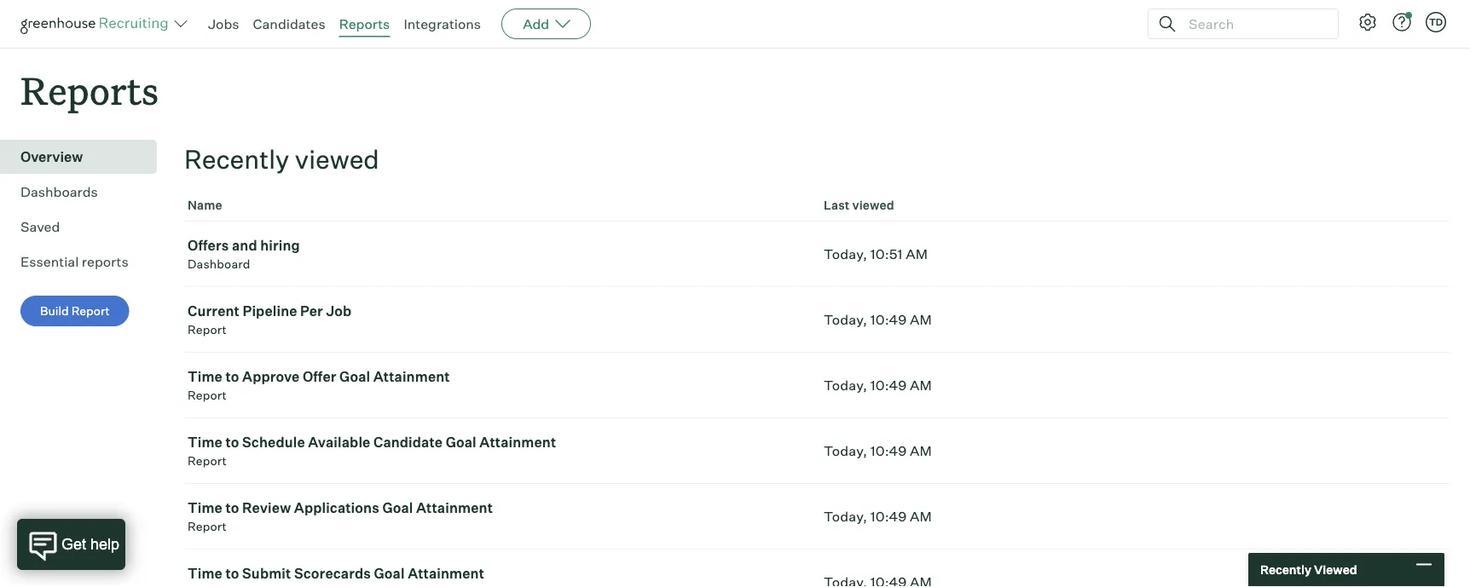 Task type: describe. For each thing, give the bounding box(es) containing it.
time to review applications goal attainment report
[[188, 500, 493, 534]]

goal inside the time to schedule available candidate goal attainment report
[[446, 434, 477, 451]]

recently viewed
[[1261, 563, 1357, 578]]

reports link
[[339, 15, 390, 32]]

integrations
[[404, 15, 481, 32]]

jobs link
[[208, 15, 239, 32]]

jobs
[[208, 15, 239, 32]]

build report button
[[20, 296, 129, 327]]

build report
[[40, 304, 110, 319]]

offer
[[303, 369, 337, 386]]

candidates link
[[253, 15, 325, 32]]

viewed for recently viewed
[[295, 143, 379, 175]]

integrations link
[[404, 15, 481, 32]]

Search text field
[[1185, 12, 1323, 36]]

today, for time to schedule available candidate goal attainment
[[824, 443, 867, 460]]

job
[[326, 303, 352, 320]]

to for review
[[225, 500, 239, 517]]

and
[[232, 237, 257, 254]]

to for schedule
[[225, 434, 239, 451]]

hiring
[[260, 237, 300, 254]]

candidate
[[373, 434, 443, 451]]

per
[[300, 303, 323, 320]]

attainment for time to approve offer goal attainment report
[[373, 369, 450, 386]]

attainment inside the time to schedule available candidate goal attainment report
[[480, 434, 556, 451]]

4 time from the top
[[188, 566, 223, 583]]

saved link
[[20, 217, 150, 237]]

today, for time to review applications goal attainment
[[824, 508, 867, 526]]

td button
[[1423, 9, 1450, 36]]

am for time to approve offer goal attainment
[[910, 377, 932, 394]]

am for offers and hiring
[[906, 246, 928, 263]]

dashboard
[[188, 257, 250, 272]]

reports
[[82, 253, 129, 271]]

to for approve
[[225, 369, 239, 386]]

today, for time to approve offer goal attainment
[[824, 377, 867, 394]]

today, 10:49 am for current pipeline per job
[[824, 311, 932, 329]]

essential reports
[[20, 253, 129, 271]]

to for submit
[[225, 566, 239, 583]]

0 vertical spatial reports
[[339, 15, 390, 32]]

pipeline
[[243, 303, 297, 320]]

recently for recently viewed
[[184, 143, 289, 175]]

today, 10:49 am for time to review applications goal attainment
[[824, 508, 932, 526]]

approve
[[242, 369, 300, 386]]

1 vertical spatial reports
[[20, 65, 159, 115]]

today, 10:49 am for time to schedule available candidate goal attainment
[[824, 443, 932, 460]]

report inside build report button
[[71, 304, 110, 319]]

time for time to schedule available candidate goal attainment
[[188, 434, 223, 451]]

time to schedule available candidate goal attainment report
[[188, 434, 556, 469]]

today, 10:51 am
[[824, 246, 928, 263]]

am for time to review applications goal attainment
[[910, 508, 932, 526]]

10:49 for time to review applications goal attainment
[[871, 508, 907, 526]]

applications
[[294, 500, 379, 517]]

time to approve offer goal attainment report
[[188, 369, 450, 403]]

available
[[308, 434, 371, 451]]

10:51
[[871, 246, 903, 263]]

report inside time to review applications goal attainment report
[[188, 520, 227, 534]]

configure image
[[1358, 12, 1378, 32]]

offers and hiring dashboard
[[188, 237, 300, 272]]

dashboards link
[[20, 182, 150, 202]]

last viewed
[[824, 198, 894, 213]]



Task type: vqa. For each thing, say whether or not it's contained in the screenshot.
time inside the Time to Schedule Available Candidate Goal Attainment Report
yes



Task type: locate. For each thing, give the bounding box(es) containing it.
saved
[[20, 218, 60, 236]]

reports down greenhouse recruiting image
[[20, 65, 159, 115]]

5 today, from the top
[[824, 508, 867, 526]]

1 vertical spatial recently
[[1261, 563, 1312, 578]]

1 vertical spatial viewed
[[852, 198, 894, 213]]

time inside time to approve offer goal attainment report
[[188, 369, 223, 386]]

last
[[824, 198, 850, 213]]

2 time from the top
[[188, 434, 223, 451]]

to left review
[[225, 500, 239, 517]]

overview
[[20, 149, 83, 166]]

add button
[[502, 9, 591, 39]]

essential
[[20, 253, 79, 271]]

1 horizontal spatial viewed
[[852, 198, 894, 213]]

goal for applications
[[382, 500, 413, 517]]

goal
[[340, 369, 370, 386], [446, 434, 477, 451], [382, 500, 413, 517], [374, 566, 405, 583]]

today, for offers and hiring
[[824, 246, 867, 263]]

goal for scorecards
[[374, 566, 405, 583]]

recently
[[184, 143, 289, 175], [1261, 563, 1312, 578]]

1 time from the top
[[188, 369, 223, 386]]

to left 'submit'
[[225, 566, 239, 583]]

3 to from the top
[[225, 500, 239, 517]]

time left the "approve"
[[188, 369, 223, 386]]

offers
[[188, 237, 229, 254]]

goal right applications
[[382, 500, 413, 517]]

goal inside time to review applications goal attainment report
[[382, 500, 413, 517]]

recently for recently viewed
[[1261, 563, 1312, 578]]

attainment for time to review applications goal attainment report
[[416, 500, 493, 517]]

0 vertical spatial recently
[[184, 143, 289, 175]]

essential reports link
[[20, 252, 150, 272]]

report inside the time to schedule available candidate goal attainment report
[[188, 454, 227, 469]]

to
[[225, 369, 239, 386], [225, 434, 239, 451], [225, 500, 239, 517], [225, 566, 239, 583]]

2 today, 10:49 am from the top
[[824, 377, 932, 394]]

10:49 for time to approve offer goal attainment
[[871, 377, 907, 394]]

current pipeline per job report
[[188, 303, 352, 337]]

reports
[[339, 15, 390, 32], [20, 65, 159, 115]]

2 to from the top
[[225, 434, 239, 451]]

time left 'submit'
[[188, 566, 223, 583]]

attainment inside time to review applications goal attainment report
[[416, 500, 493, 517]]

build
[[40, 304, 69, 319]]

report inside time to approve offer goal attainment report
[[188, 388, 227, 403]]

time left schedule
[[188, 434, 223, 451]]

today,
[[824, 246, 867, 263], [824, 311, 867, 329], [824, 377, 867, 394], [824, 443, 867, 460], [824, 508, 867, 526]]

10:49 for time to schedule available candidate goal attainment
[[871, 443, 907, 460]]

am for current pipeline per job
[[910, 311, 932, 329]]

viewed for last viewed
[[852, 198, 894, 213]]

to inside time to approve offer goal attainment report
[[225, 369, 239, 386]]

recently viewed
[[184, 143, 379, 175]]

3 today, 10:49 am from the top
[[824, 443, 932, 460]]

to left the "approve"
[[225, 369, 239, 386]]

0 horizontal spatial recently
[[184, 143, 289, 175]]

4 today, from the top
[[824, 443, 867, 460]]

10:49 for current pipeline per job
[[871, 311, 907, 329]]

attainment for time to submit scorecards goal attainment
[[408, 566, 485, 583]]

10:49
[[871, 311, 907, 329], [871, 377, 907, 394], [871, 443, 907, 460], [871, 508, 907, 526]]

time for time to approve offer goal attainment
[[188, 369, 223, 386]]

name
[[188, 198, 222, 213]]

4 10:49 from the top
[[871, 508, 907, 526]]

2 10:49 from the top
[[871, 377, 907, 394]]

1 horizontal spatial reports
[[339, 15, 390, 32]]

recently up name
[[184, 143, 289, 175]]

1 horizontal spatial recently
[[1261, 563, 1312, 578]]

overview link
[[20, 147, 150, 167]]

to inside the time to schedule available candidate goal attainment report
[[225, 434, 239, 451]]

0 horizontal spatial viewed
[[295, 143, 379, 175]]

time
[[188, 369, 223, 386], [188, 434, 223, 451], [188, 500, 223, 517], [188, 566, 223, 583]]

schedule
[[242, 434, 305, 451]]

goal inside time to approve offer goal attainment report
[[340, 369, 370, 386]]

td
[[1429, 16, 1443, 28]]

time inside the time to schedule available candidate goal attainment report
[[188, 434, 223, 451]]

0 horizontal spatial reports
[[20, 65, 159, 115]]

report
[[71, 304, 110, 319], [188, 323, 227, 337], [188, 388, 227, 403], [188, 454, 227, 469], [188, 520, 227, 534]]

time to submit scorecards goal attainment
[[188, 566, 485, 583]]

recently left viewed in the bottom right of the page
[[1261, 563, 1312, 578]]

time for time to review applications goal attainment
[[188, 500, 223, 517]]

report inside current pipeline per job report
[[188, 323, 227, 337]]

candidates
[[253, 15, 325, 32]]

reports right candidates on the left of the page
[[339, 15, 390, 32]]

attainment inside time to approve offer goal attainment report
[[373, 369, 450, 386]]

goal for offer
[[340, 369, 370, 386]]

goal right candidate
[[446, 434, 477, 451]]

time left review
[[188, 500, 223, 517]]

goal right offer
[[340, 369, 370, 386]]

today, 10:49 am for time to approve offer goal attainment
[[824, 377, 932, 394]]

today, for current pipeline per job
[[824, 311, 867, 329]]

dashboards
[[20, 184, 98, 201]]

am for time to schedule available candidate goal attainment
[[910, 443, 932, 460]]

viewed
[[295, 143, 379, 175], [852, 198, 894, 213]]

goal right the scorecards
[[374, 566, 405, 583]]

to inside time to review applications goal attainment report
[[225, 500, 239, 517]]

1 to from the top
[[225, 369, 239, 386]]

to left schedule
[[225, 434, 239, 451]]

3 time from the top
[[188, 500, 223, 517]]

submit
[[242, 566, 291, 583]]

4 today, 10:49 am from the top
[[824, 508, 932, 526]]

1 10:49 from the top
[[871, 311, 907, 329]]

am
[[906, 246, 928, 263], [910, 311, 932, 329], [910, 377, 932, 394], [910, 443, 932, 460], [910, 508, 932, 526]]

current
[[188, 303, 240, 320]]

td button
[[1426, 12, 1446, 32]]

review
[[242, 500, 291, 517]]

1 today, 10:49 am from the top
[[824, 311, 932, 329]]

0 vertical spatial viewed
[[295, 143, 379, 175]]

4 to from the top
[[225, 566, 239, 583]]

greenhouse recruiting image
[[20, 14, 174, 34]]

1 today, from the top
[[824, 246, 867, 263]]

3 today, from the top
[[824, 377, 867, 394]]

add
[[523, 15, 549, 32]]

viewed
[[1314, 563, 1357, 578]]

time inside time to review applications goal attainment report
[[188, 500, 223, 517]]

today, 10:49 am
[[824, 311, 932, 329], [824, 377, 932, 394], [824, 443, 932, 460], [824, 508, 932, 526]]

scorecards
[[294, 566, 371, 583]]

attainment
[[373, 369, 450, 386], [480, 434, 556, 451], [416, 500, 493, 517], [408, 566, 485, 583]]

2 today, from the top
[[824, 311, 867, 329]]

3 10:49 from the top
[[871, 443, 907, 460]]



